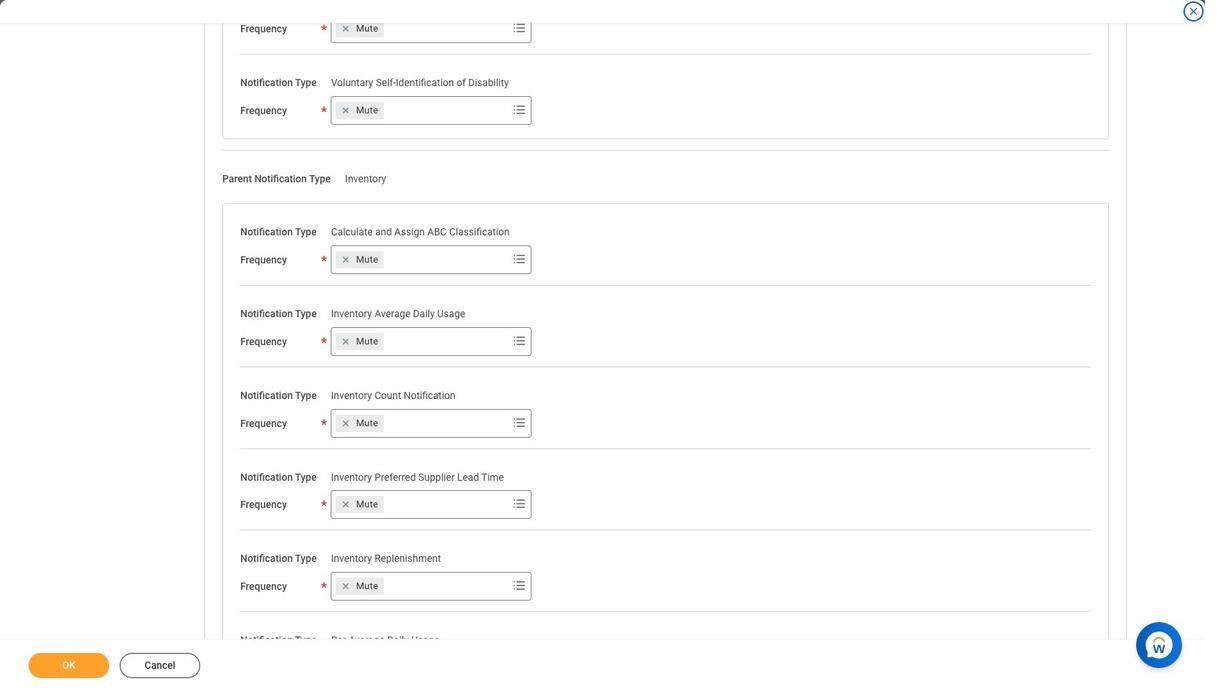 Task type: locate. For each thing, give the bounding box(es) containing it.
5 prompts image from the top
[[511, 495, 528, 513]]

mute, press delete to clear value. option for inventory count notification element
[[336, 414, 384, 432]]

7 mute, press delete to clear value. option from the top
[[336, 578, 384, 595]]

x small image
[[339, 103, 353, 117], [339, 253, 353, 267], [339, 334, 353, 349], [339, 416, 353, 430], [339, 497, 353, 512], [339, 579, 353, 593]]

6 mute element from the top
[[356, 498, 378, 511]]

6 prompts image from the top
[[511, 577, 528, 594]]

calculate and assign abc classification element
[[331, 223, 510, 238]]

2 mute, press delete to clear value. option from the top
[[336, 102, 384, 119]]

1 mute, press delete to clear value. option from the top
[[336, 20, 384, 37]]

mute element right x small icon
[[356, 22, 378, 35]]

4 mute, press delete to clear value. option from the top
[[336, 333, 384, 350]]

x small image for mute element corresponding to the calculate and assign abc classification element
[[339, 253, 353, 267]]

x small image for mute element corresponding to inventory replenishment element
[[339, 579, 353, 593]]

dialog
[[0, 0, 1206, 691]]

3 prompts image from the top
[[511, 250, 528, 268]]

2 mute element from the top
[[356, 104, 378, 117]]

3 mute element from the top
[[356, 253, 378, 266]]

x small image
[[339, 21, 353, 36]]

1 x small image from the top
[[339, 103, 353, 117]]

mute element for inventory count notification element
[[356, 417, 378, 429]]

par average daily usage element
[[331, 631, 440, 646]]

4 mute element from the top
[[356, 335, 378, 348]]

5 mute element from the top
[[356, 417, 378, 429]]

mute, press delete to clear value. option for inventory preferred supplier lead time element at the left of page
[[336, 496, 384, 513]]

5 x small image from the top
[[339, 497, 353, 512]]

prompts image
[[511, 19, 528, 36], [511, 101, 528, 118], [511, 250, 528, 268], [511, 332, 528, 349], [511, 495, 528, 513], [511, 577, 528, 594]]

mute element up inventory replenishment element
[[356, 498, 378, 511]]

inventory element
[[345, 170, 386, 184]]

3 mute, press delete to clear value. option from the top
[[336, 251, 384, 268]]

4 x small image from the top
[[339, 416, 353, 430]]

prompts image for voluntary self-identification of disability element at the left
[[511, 101, 528, 118]]

inventory average daily usage element
[[331, 305, 466, 319]]

inventory replenishment element
[[331, 550, 441, 564]]

2 prompts image from the top
[[511, 101, 528, 118]]

mute, press delete to clear value. option
[[336, 20, 384, 37], [336, 102, 384, 119], [336, 251, 384, 268], [336, 333, 384, 350], [336, 414, 384, 432], [336, 496, 384, 513], [336, 578, 384, 595]]

mute element
[[356, 22, 378, 35], [356, 104, 378, 117], [356, 253, 378, 266], [356, 335, 378, 348], [356, 417, 378, 429], [356, 498, 378, 511], [356, 580, 378, 593]]

mute, press delete to clear value. option for the calculate and assign abc classification element
[[336, 251, 384, 268]]

6 mute, press delete to clear value. option from the top
[[336, 496, 384, 513]]

1 prompts image from the top
[[511, 19, 528, 36]]

7 mute element from the top
[[356, 580, 378, 593]]

x small image for mute element associated with inventory average daily usage element
[[339, 334, 353, 349]]

mute, press delete to clear value. option for inventory replenishment element
[[336, 578, 384, 595]]

2 x small image from the top
[[339, 253, 353, 267]]

mute element down inventory count notification element
[[356, 417, 378, 429]]

4 prompts image from the top
[[511, 332, 528, 349]]

prompts image for inventory replenishment element
[[511, 577, 528, 594]]

prompts image for the calculate and assign abc classification element
[[511, 250, 528, 268]]

mute element down the calculate and assign abc classification element
[[356, 253, 378, 266]]

prompts image for inventory average daily usage element
[[511, 332, 528, 349]]

5 mute, press delete to clear value. option from the top
[[336, 414, 384, 432]]

mute element down inventory replenishment element
[[356, 580, 378, 593]]

mute element down voluntary self-identification of disability element at the left
[[356, 104, 378, 117]]

mute element down inventory average daily usage element
[[356, 335, 378, 348]]

mute element for inventory average daily usage element
[[356, 335, 378, 348]]

inventory count notification element
[[331, 387, 456, 401]]

6 x small image from the top
[[339, 579, 353, 593]]

3 x small image from the top
[[339, 334, 353, 349]]



Task type: vqa. For each thing, say whether or not it's contained in the screenshot.
twitter image
no



Task type: describe. For each thing, give the bounding box(es) containing it.
mute element for inventory replenishment element
[[356, 580, 378, 593]]

prompts image for inventory preferred supplier lead time element at the left of page
[[511, 495, 528, 513]]

workday assistant region
[[1137, 616, 1188, 668]]

voluntary self-identification of disability element
[[331, 74, 509, 88]]

mute, press delete to clear value. option for inventory average daily usage element
[[336, 333, 384, 350]]

close change preferences image
[[1188, 6, 1200, 17]]

mute element for voluntary self-identification of disability element at the left
[[356, 104, 378, 117]]

mute element for the calculate and assign abc classification element
[[356, 253, 378, 266]]

inventory preferred supplier lead time element
[[331, 468, 504, 483]]

x small image for mute element corresponding to voluntary self-identification of disability element at the left
[[339, 103, 353, 117]]

prompts image
[[511, 414, 528, 431]]

1 mute element from the top
[[356, 22, 378, 35]]

x small image for mute element associated with inventory preferred supplier lead time element at the left of page
[[339, 497, 353, 512]]

x small image for mute element for inventory count notification element
[[339, 416, 353, 430]]

mute element for inventory preferred supplier lead time element at the left of page
[[356, 498, 378, 511]]

mute, press delete to clear value. option for voluntary self-identification of disability element at the left
[[336, 102, 384, 119]]



